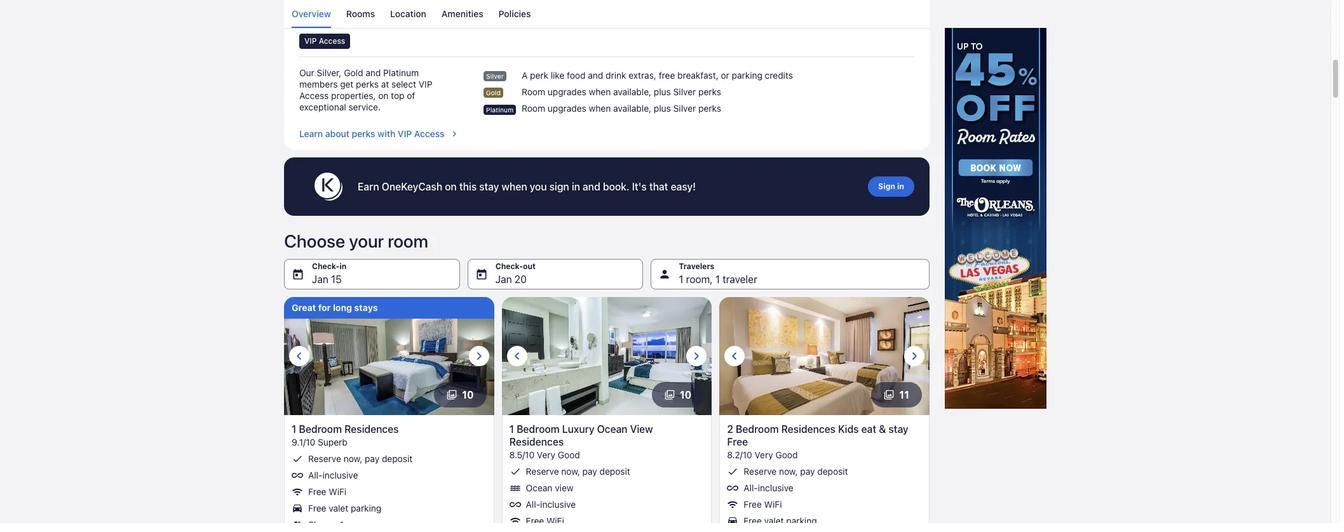 Task type: describe. For each thing, give the bounding box(es) containing it.
about
[[325, 128, 350, 139]]

when for platinum
[[589, 103, 611, 114]]

book.
[[603, 181, 630, 192]]

get
[[340, 79, 354, 90]]

reserve now, pay deposit for kids
[[744, 466, 848, 477]]

earn onekeycash on this stay when you sign in and book. it's that easy!
[[358, 181, 696, 192]]

superb
[[318, 437, 348, 448]]

policies link
[[499, 0, 531, 28]]

ocean inside ocean view list item
[[526, 483, 553, 494]]

show next image image for very
[[689, 349, 705, 364]]

15
[[331, 274, 342, 285]]

reserve now, pay deposit list item for eat
[[727, 466, 922, 478]]

1 for 1 bedroom residences 9.1/10 superb
[[292, 424, 296, 435]]

show previous image image for 1 bedroom residences
[[292, 349, 307, 364]]

2 bedroom residences kids eat & stay free 8.2/10 very good
[[727, 424, 909, 461]]

now, for ocean
[[562, 466, 580, 477]]

deposit for view
[[600, 466, 630, 477]]

onekeycash
[[382, 181, 443, 192]]

our
[[299, 67, 315, 78]]

silver for platinum
[[674, 103, 696, 114]]

free wifi for 2 bedroom residences kids eat & stay free
[[744, 500, 782, 510]]

all- for 2 bedroom residences kids eat & stay free
[[744, 483, 758, 494]]

on inside our silver, gold and platinum members get perks at select vip access properties, on top of exceptional service.
[[378, 90, 389, 101]]

location
[[390, 8, 426, 19]]

free valet parking
[[308, 503, 382, 514]]

room,
[[686, 274, 713, 285]]

luxury
[[562, 424, 595, 435]]

11 button
[[872, 383, 922, 408]]

earn
[[358, 181, 379, 192]]

10 button for 1 bedroom residences
[[434, 383, 487, 408]]

at
[[381, 79, 389, 90]]

a perk like food and drink extras, free breakfast, or parking credits
[[522, 70, 793, 81]]

jan 15 button
[[284, 259, 460, 290]]

11
[[900, 390, 910, 401]]

bedroom for 1 bedroom luxury ocean view residences
[[517, 424, 560, 435]]

rooms
[[346, 8, 375, 19]]

amenities
[[442, 8, 483, 19]]

sign in
[[879, 182, 905, 191]]

available, for gold
[[613, 87, 652, 97]]

now, for kids
[[779, 466, 798, 477]]

1 bedroom luxury ocean view residences 8.5/10 very good
[[510, 424, 653, 461]]

like
[[551, 70, 565, 81]]

1 vertical spatial platinum
[[486, 106, 514, 114]]

list for 1 bedroom residences
[[292, 454, 487, 524]]

1 horizontal spatial parking
[[732, 70, 763, 81]]

free down 8.2/10
[[744, 500, 762, 510]]

1 room, 1 traveler
[[679, 274, 758, 285]]

choose your room
[[284, 231, 428, 252]]

sign
[[879, 182, 896, 191]]

residences inside 1 bedroom luxury ocean view residences 8.5/10 very good
[[510, 437, 564, 448]]

stays
[[354, 302, 378, 313]]

pay for ocean
[[583, 466, 597, 477]]

1 right the 'room,'
[[716, 274, 720, 285]]

service.
[[349, 102, 381, 112]]

members
[[299, 79, 338, 90]]

1 horizontal spatial all-
[[526, 500, 540, 510]]

sign in link
[[868, 177, 915, 197]]

20
[[515, 274, 527, 285]]

access inside "link"
[[414, 128, 445, 139]]

jan 15
[[312, 274, 342, 285]]

0 vertical spatial vip
[[304, 36, 317, 46]]

9.1/10
[[292, 437, 315, 448]]

of
[[407, 90, 415, 101]]

traveler
[[723, 274, 758, 285]]

jan 20
[[496, 274, 527, 285]]

overview
[[292, 8, 331, 19]]

show next image image for free
[[907, 349, 922, 364]]

now, for 9.1/10
[[344, 454, 362, 465]]

room
[[388, 231, 428, 252]]

all- for 1 bedroom residences
[[308, 470, 323, 481]]

food
[[567, 70, 586, 81]]

residences for superb
[[345, 424, 399, 435]]

learn about perks with vip access link
[[299, 128, 915, 140]]

1 room, 1 traveler button
[[651, 259, 930, 290]]

10 for 1 bedroom residences
[[462, 390, 474, 401]]

2 vertical spatial inclusive
[[540, 500, 576, 510]]

room upgrades when available, plus silver perks for gold
[[522, 87, 721, 97]]

location link
[[390, 0, 426, 28]]

list for 1 bedroom luxury ocean view residences
[[510, 466, 705, 524]]

free inside 2 bedroom residences kids eat & stay free 8.2/10 very good
[[727, 437, 748, 448]]

reserve now, pay deposit for ocean
[[526, 466, 630, 477]]

0 horizontal spatial in
[[572, 181, 580, 192]]

all-inclusive list item for superb
[[292, 470, 487, 482]]

you
[[530, 181, 547, 192]]

1 bedroom residences 9.1/10 superb
[[292, 424, 399, 448]]

2 vertical spatial when
[[502, 181, 527, 192]]

medium image
[[450, 129, 460, 139]]

extras,
[[629, 70, 657, 81]]

reserve for 1 bedroom luxury ocean view residences
[[526, 466, 559, 477]]

kids
[[839, 424, 859, 435]]

for
[[318, 302, 331, 313]]

perks inside "link"
[[352, 128, 375, 139]]

8.5/10
[[510, 450, 535, 461]]

or
[[721, 70, 730, 81]]

learn about perks with vip access
[[299, 128, 445, 139]]

properties,
[[331, 90, 376, 101]]

learn
[[299, 128, 323, 139]]

plus for platinum
[[654, 103, 671, 114]]

and left book.
[[583, 181, 601, 192]]

perks inside our silver, gold and platinum members get perks at select vip access properties, on top of exceptional service.
[[356, 79, 379, 90]]

0 vertical spatial silver
[[486, 73, 504, 80]]

pay for kids
[[801, 466, 815, 477]]

bedroom for 1 bedroom residences
[[299, 424, 342, 435]]

very inside 2 bedroom residences kids eat & stay free 8.2/10 very good
[[755, 450, 773, 461]]

ocean inside 1 bedroom luxury ocean view residences 8.5/10 very good
[[597, 424, 628, 435]]

top
[[391, 90, 405, 101]]

10 button for 1 bedroom luxury ocean view residences
[[652, 383, 705, 408]]

bedroom for 2 bedroom residences kids eat & stay free
[[736, 424, 779, 435]]

1 for 1 room, 1 traveler
[[679, 274, 684, 285]]

that
[[650, 181, 668, 192]]

all-inclusive list item for eat
[[727, 483, 922, 494]]

silver,
[[317, 67, 342, 78]]

view
[[630, 424, 653, 435]]

and inside our silver, gold and platinum members get perks at select vip access properties, on top of exceptional service.
[[366, 67, 381, 78]]

parking inside list item
[[351, 503, 382, 514]]



Task type: locate. For each thing, give the bounding box(es) containing it.
0 vertical spatial platinum
[[383, 67, 419, 78]]

0 vertical spatial room upgrades when available, plus silver perks
[[522, 87, 721, 97]]

1 vertical spatial vip
[[419, 79, 433, 90]]

0 vertical spatial gold
[[344, 67, 363, 78]]

inclusive up valet
[[323, 470, 358, 481]]

2 room upgrades when available, plus silver perks from the top
[[522, 103, 721, 114]]

1 horizontal spatial gold
[[486, 89, 501, 97]]

free wifi list item
[[292, 487, 487, 498], [727, 500, 922, 511]]

bedroom inside 2 bedroom residences kids eat & stay free 8.2/10 very good
[[736, 424, 779, 435]]

reserve down 8.2/10
[[744, 466, 777, 477]]

1 vertical spatial all-inclusive
[[744, 483, 794, 494]]

0 horizontal spatial free wifi
[[308, 487, 347, 498]]

valet
[[329, 503, 348, 514]]

now, down 2 bedroom residences kids eat & stay free 8.2/10 very good
[[779, 466, 798, 477]]

all- down "9.1/10" on the bottom
[[308, 470, 323, 481]]

all-inclusive list item
[[292, 470, 487, 482], [727, 483, 922, 494], [510, 500, 705, 511]]

show previous image image for 2 bedroom residences kids eat & stay free
[[727, 349, 743, 364]]

0 vertical spatial all-inclusive
[[308, 470, 358, 481]]

1 vertical spatial all-inclusive list item
[[727, 483, 922, 494]]

1 horizontal spatial 10 button
[[652, 383, 705, 408]]

on left this
[[445, 181, 457, 192]]

1 room from the top
[[522, 87, 545, 97]]

reserve now, pay deposit list item up free valet parking list item
[[292, 454, 487, 465]]

wifi for 1 bedroom residences
[[329, 487, 347, 498]]

deposit
[[382, 454, 413, 465], [600, 466, 630, 477], [818, 466, 848, 477]]

inclusive down view
[[540, 500, 576, 510]]

2 room from the top
[[522, 103, 545, 114]]

access left the medium image
[[414, 128, 445, 139]]

1 horizontal spatial all-inclusive list item
[[510, 500, 705, 511]]

0 vertical spatial stay
[[479, 181, 499, 192]]

1 vertical spatial on
[[445, 181, 457, 192]]

1 jan from the left
[[312, 274, 329, 285]]

1 vertical spatial parking
[[351, 503, 382, 514]]

easy!
[[671, 181, 696, 192]]

0 horizontal spatial parking
[[351, 503, 382, 514]]

bedroom inside 1 bedroom residences 9.1/10 superb
[[299, 424, 342, 435]]

1 horizontal spatial vip
[[398, 128, 412, 139]]

1 frette italian sheets, premium bedding, pillowtop beds, free minibar image from the left
[[284, 297, 494, 416]]

when left you on the left of the page
[[502, 181, 527, 192]]

now, down 1 bedroom residences 9.1/10 superb at the bottom of the page
[[344, 454, 362, 465]]

0 horizontal spatial on
[[378, 90, 389, 101]]

stay inside 2 bedroom residences kids eat & stay free 8.2/10 very good
[[889, 424, 909, 435]]

1 horizontal spatial reserve now, pay deposit list item
[[510, 466, 705, 478]]

8.2/10
[[727, 450, 753, 461]]

vip right with
[[398, 128, 412, 139]]

1 inside 1 bedroom residences 9.1/10 superb
[[292, 424, 296, 435]]

1 10 button from the left
[[434, 383, 487, 408]]

1 horizontal spatial in
[[898, 182, 905, 191]]

2 plus from the top
[[654, 103, 671, 114]]

10 for 1 bedroom luxury ocean view residences
[[680, 390, 692, 401]]

vip right select
[[419, 79, 433, 90]]

0 horizontal spatial all-
[[308, 470, 323, 481]]

0 horizontal spatial wifi
[[329, 487, 347, 498]]

list containing overview
[[284, 0, 930, 28]]

0 vertical spatial upgrades
[[548, 87, 587, 97]]

1 vertical spatial available,
[[613, 103, 652, 114]]

and up properties,
[[366, 67, 381, 78]]

upgrades
[[548, 87, 587, 97], [548, 103, 587, 114]]

free wifi list item down 2 bedroom residences kids eat & stay free 8.2/10 very good
[[727, 500, 922, 511]]

and right food
[[588, 70, 603, 81]]

very inside 1 bedroom luxury ocean view residences 8.5/10 very good
[[537, 450, 556, 461]]

when
[[589, 87, 611, 97], [589, 103, 611, 114], [502, 181, 527, 192]]

1 horizontal spatial inclusive
[[540, 500, 576, 510]]

all-inclusive list item down 2 bedroom residences kids eat & stay free 8.2/10 very good
[[727, 483, 922, 494]]

2 show previous image image from the left
[[510, 349, 525, 364]]

inclusive
[[323, 470, 358, 481], [758, 483, 794, 494], [540, 500, 576, 510]]

parking right or
[[732, 70, 763, 81]]

available,
[[613, 87, 652, 97], [613, 103, 652, 114]]

select
[[392, 79, 416, 90]]

all-inclusive down superb
[[308, 470, 358, 481]]

2 10 button from the left
[[652, 383, 705, 408]]

1 show next image image from the left
[[471, 349, 487, 364]]

1 inside 1 bedroom luxury ocean view residences 8.5/10 very good
[[510, 424, 514, 435]]

in right sign
[[898, 182, 905, 191]]

1 for 1 bedroom luxury ocean view residences 8.5/10 very good
[[510, 424, 514, 435]]

0 horizontal spatial pay
[[365, 454, 380, 465]]

1 vertical spatial upgrades
[[548, 103, 587, 114]]

credits
[[765, 70, 793, 81]]

a
[[522, 70, 528, 81]]

free wifi list item up free valet parking list item
[[292, 487, 487, 498]]

great for long stays
[[292, 302, 378, 313]]

reserve
[[308, 454, 341, 465], [526, 466, 559, 477], [744, 466, 777, 477]]

free wifi list item for eat
[[727, 500, 922, 511]]

silver for gold
[[674, 87, 696, 97]]

reserve now, pay deposit list item up ocean view list item
[[510, 466, 705, 478]]

2 10 from the left
[[680, 390, 692, 401]]

2 bedroom from the left
[[517, 424, 560, 435]]

0 vertical spatial on
[[378, 90, 389, 101]]

1 available, from the top
[[613, 87, 652, 97]]

0 vertical spatial wifi
[[329, 487, 347, 498]]

pay down 2 bedroom residences kids eat & stay free 8.2/10 very good
[[801, 466, 815, 477]]

room upgrades when available, plus silver perks down drink
[[522, 87, 721, 97]]

0 vertical spatial all-
[[308, 470, 323, 481]]

1 good from the left
[[558, 450, 580, 461]]

inclusive for 2 bedroom residences kids eat & stay free
[[758, 483, 794, 494]]

0 horizontal spatial all-inclusive list item
[[292, 470, 487, 482]]

room for platinum
[[522, 103, 545, 114]]

0 vertical spatial inclusive
[[323, 470, 358, 481]]

3 frette italian sheets, premium bedding, pillowtop beds, free minibar image from the left
[[720, 297, 930, 416]]

1 horizontal spatial deposit
[[600, 466, 630, 477]]

1 show previous image image from the left
[[292, 349, 307, 364]]

0 horizontal spatial deposit
[[382, 454, 413, 465]]

on
[[378, 90, 389, 101], [445, 181, 457, 192]]

access up "silver," on the top left
[[319, 36, 345, 46]]

0 vertical spatial room
[[522, 87, 545, 97]]

great
[[292, 302, 316, 313]]

1 vertical spatial room
[[522, 103, 545, 114]]

1 up 8.5/10
[[510, 424, 514, 435]]

with
[[378, 128, 396, 139]]

0 horizontal spatial 10 button
[[434, 383, 487, 408]]

stay
[[479, 181, 499, 192], [889, 424, 909, 435]]

ocean view list item
[[510, 483, 705, 494]]

2 horizontal spatial pay
[[801, 466, 815, 477]]

10 button
[[434, 383, 487, 408], [652, 383, 705, 408]]

1 very from the left
[[537, 450, 556, 461]]

jan inside button
[[496, 274, 512, 285]]

0 horizontal spatial inclusive
[[323, 470, 358, 481]]

when down drink
[[589, 87, 611, 97]]

2 vertical spatial all-inclusive list item
[[510, 500, 705, 511]]

1 vertical spatial ocean
[[526, 483, 553, 494]]

bedroom up 8.5/10
[[517, 424, 560, 435]]

reserve now, pay deposit list item for superb
[[292, 454, 487, 465]]

1 vertical spatial gold
[[486, 89, 501, 97]]

vip
[[304, 36, 317, 46], [419, 79, 433, 90], [398, 128, 412, 139]]

residences inside 1 bedroom residences 9.1/10 superb
[[345, 424, 399, 435]]

residences for eat
[[782, 424, 836, 435]]

2 vertical spatial vip
[[398, 128, 412, 139]]

list
[[284, 0, 930, 28], [292, 454, 487, 524], [510, 466, 705, 524], [727, 466, 922, 524]]

2 horizontal spatial all-inclusive list item
[[727, 483, 922, 494]]

3 bedroom from the left
[[736, 424, 779, 435]]

access inside our silver, gold and platinum members get perks at select vip access properties, on top of exceptional service.
[[299, 90, 329, 101]]

silver
[[486, 73, 504, 80], [674, 87, 696, 97], [674, 103, 696, 114]]

2 available, from the top
[[613, 103, 652, 114]]

platinum
[[383, 67, 419, 78], [486, 106, 514, 114]]

perk
[[530, 70, 549, 81]]

very right 8.2/10
[[755, 450, 773, 461]]

2 horizontal spatial reserve now, pay deposit
[[744, 466, 848, 477]]

pay for 9.1/10
[[365, 454, 380, 465]]

amenities link
[[442, 0, 483, 28]]

inclusive for 1 bedroom residences
[[323, 470, 358, 481]]

free wifi down 8.2/10
[[744, 500, 782, 510]]

choose
[[284, 231, 345, 252]]

0 horizontal spatial all-inclusive
[[308, 470, 358, 481]]

upgrades for gold
[[548, 87, 587, 97]]

free
[[727, 437, 748, 448], [308, 487, 326, 498], [744, 500, 762, 510], [308, 503, 326, 514]]

1 horizontal spatial now,
[[562, 466, 580, 477]]

all-
[[308, 470, 323, 481], [744, 483, 758, 494], [526, 500, 540, 510]]

rooms link
[[346, 0, 375, 28]]

free up free valet parking
[[308, 487, 326, 498]]

residences up superb
[[345, 424, 399, 435]]

residences inside 2 bedroom residences kids eat & stay free 8.2/10 very good
[[782, 424, 836, 435]]

0 horizontal spatial very
[[537, 450, 556, 461]]

2 horizontal spatial frette italian sheets, premium bedding, pillowtop beds, free minibar image
[[720, 297, 930, 416]]

1 horizontal spatial all-inclusive
[[526, 500, 576, 510]]

1 10 from the left
[[462, 390, 474, 401]]

0 horizontal spatial reserve now, pay deposit
[[308, 454, 413, 465]]

0 vertical spatial free wifi list item
[[292, 487, 487, 498]]

frette italian sheets, premium bedding, pillowtop beds, free minibar image
[[284, 297, 494, 416], [502, 297, 712, 416], [720, 297, 930, 416]]

all-inclusive down 8.2/10
[[744, 483, 794, 494]]

vip inside "link"
[[398, 128, 412, 139]]

10 right "show all 10 images for 1 bedroom residences"
[[462, 390, 474, 401]]

0 horizontal spatial 10
[[462, 390, 474, 401]]

plus
[[654, 87, 671, 97], [654, 103, 671, 114]]

bedroom
[[299, 424, 342, 435], [517, 424, 560, 435], [736, 424, 779, 435]]

1 horizontal spatial frette italian sheets, premium bedding, pillowtop beds, free minibar image
[[502, 297, 712, 416]]

1 horizontal spatial good
[[776, 450, 798, 461]]

1 vertical spatial wifi
[[764, 500, 782, 510]]

jan for jan 20
[[496, 274, 512, 285]]

deposit for eat
[[818, 466, 848, 477]]

reserve now, pay deposit down 1 bedroom residences 9.1/10 superb at the bottom of the page
[[308, 454, 413, 465]]

gold inside our silver, gold and platinum members get perks at select vip access properties, on top of exceptional service.
[[344, 67, 363, 78]]

3 show next image image from the left
[[907, 349, 922, 364]]

jan inside button
[[312, 274, 329, 285]]

free
[[659, 70, 675, 81]]

good right 8.2/10
[[776, 450, 798, 461]]

0 vertical spatial access
[[319, 36, 345, 46]]

ocean
[[597, 424, 628, 435], [526, 483, 553, 494]]

eat
[[862, 424, 877, 435]]

residences left kids
[[782, 424, 836, 435]]

access
[[319, 36, 345, 46], [299, 90, 329, 101], [414, 128, 445, 139]]

reserve now, pay deposit up view
[[526, 466, 630, 477]]

our silver, gold and platinum members get perks at select vip access properties, on top of exceptional service.
[[299, 67, 433, 112]]

pay down 1 bedroom residences 9.1/10 superb at the bottom of the page
[[365, 454, 380, 465]]

free left valet
[[308, 503, 326, 514]]

free wifi list item for superb
[[292, 487, 487, 498]]

available, for platinum
[[613, 103, 652, 114]]

1 bedroom from the left
[[299, 424, 342, 435]]

show previous image image for 1 bedroom luxury ocean view residences
[[510, 349, 525, 364]]

1 room upgrades when available, plus silver perks from the top
[[522, 87, 721, 97]]

3 show previous image image from the left
[[727, 349, 743, 364]]

list for 2 bedroom residences kids eat & stay free
[[727, 466, 922, 524]]

exceptional
[[299, 102, 346, 112]]

2 good from the left
[[776, 450, 798, 461]]

&
[[879, 424, 886, 435]]

1 horizontal spatial free wifi list item
[[727, 500, 922, 511]]

frette italian sheets, premium bedding, pillowtop beds, free minibar image for view
[[502, 297, 712, 416]]

good inside 2 bedroom residences kids eat & stay free 8.2/10 very good
[[776, 450, 798, 461]]

view
[[555, 483, 574, 494]]

parking right valet
[[351, 503, 382, 514]]

1 horizontal spatial stay
[[889, 424, 909, 435]]

vip access
[[304, 36, 345, 46]]

1 left the 'room,'
[[679, 274, 684, 285]]

upgrades for platinum
[[548, 103, 587, 114]]

it's
[[632, 181, 647, 192]]

2 horizontal spatial reserve now, pay deposit list item
[[727, 466, 922, 478]]

all-inclusive for 1 bedroom residences
[[308, 470, 358, 481]]

1
[[679, 274, 684, 285], [716, 274, 720, 285], [292, 424, 296, 435], [510, 424, 514, 435]]

jan left 20
[[496, 274, 512, 285]]

free wifi
[[308, 487, 347, 498], [744, 500, 782, 510]]

reserve for 1 bedroom residences
[[308, 454, 341, 465]]

1 vertical spatial room upgrades when available, plus silver perks
[[522, 103, 721, 114]]

deposit for superb
[[382, 454, 413, 465]]

2 horizontal spatial all-
[[744, 483, 758, 494]]

1 upgrades from the top
[[548, 87, 587, 97]]

room
[[522, 87, 545, 97], [522, 103, 545, 114]]

wifi for 2 bedroom residences kids eat & stay free
[[764, 500, 782, 510]]

policies
[[499, 8, 531, 19]]

reserve now, pay deposit list item down 2 bedroom residences kids eat & stay free 8.2/10 very good
[[727, 466, 922, 478]]

frette italian sheets, premium bedding, pillowtop beds, free minibar image for superb
[[284, 297, 494, 416]]

very right 8.5/10
[[537, 450, 556, 461]]

2 vertical spatial all-
[[526, 500, 540, 510]]

show all 10 images for 1 bedroom luxury ocean view residences image
[[665, 390, 675, 400]]

all-inclusive down ocean view
[[526, 500, 576, 510]]

long
[[333, 302, 352, 313]]

0 horizontal spatial gold
[[344, 67, 363, 78]]

reserve now, pay deposit down 2 bedroom residences kids eat & stay free 8.2/10 very good
[[744, 466, 848, 477]]

in right "sign"
[[572, 181, 580, 192]]

sign
[[550, 181, 569, 192]]

jan for jan 15
[[312, 274, 329, 285]]

all-inclusive
[[308, 470, 358, 481], [744, 483, 794, 494], [526, 500, 576, 510]]

2 jan from the left
[[496, 274, 512, 285]]

free inside list item
[[308, 503, 326, 514]]

reserve for 2 bedroom residences kids eat & stay free
[[744, 466, 777, 477]]

free wifi up valet
[[308, 487, 347, 498]]

pay up ocean view list item
[[583, 466, 597, 477]]

2 horizontal spatial vip
[[419, 79, 433, 90]]

2 frette italian sheets, premium bedding, pillowtop beds, free minibar image from the left
[[502, 297, 712, 416]]

1 horizontal spatial ocean
[[597, 424, 628, 435]]

when up "learn about perks with vip access" "link"
[[589, 103, 611, 114]]

1 horizontal spatial residences
[[510, 437, 564, 448]]

1 horizontal spatial reserve
[[526, 466, 559, 477]]

1 up "9.1/10" on the bottom
[[292, 424, 296, 435]]

overview link
[[292, 0, 331, 28]]

free valet parking list item
[[292, 503, 487, 515]]

0 horizontal spatial reserve
[[308, 454, 341, 465]]

0 horizontal spatial now,
[[344, 454, 362, 465]]

vip down overview link
[[304, 36, 317, 46]]

access down the "members"
[[299, 90, 329, 101]]

show all 10 images for 1 bedroom residences image
[[447, 390, 457, 400]]

0 horizontal spatial good
[[558, 450, 580, 461]]

2 horizontal spatial now,
[[779, 466, 798, 477]]

1 vertical spatial when
[[589, 103, 611, 114]]

1 vertical spatial inclusive
[[758, 483, 794, 494]]

2 horizontal spatial all-inclusive
[[744, 483, 794, 494]]

frette italian sheets, premium bedding, pillowtop beds, free minibar image for eat
[[720, 297, 930, 416]]

0 horizontal spatial residences
[[345, 424, 399, 435]]

show next image image
[[471, 349, 487, 364], [689, 349, 705, 364], [907, 349, 922, 364]]

1 horizontal spatial very
[[755, 450, 773, 461]]

2 very from the left
[[755, 450, 773, 461]]

your
[[349, 231, 384, 252]]

1 horizontal spatial 10
[[680, 390, 692, 401]]

free wifi for 1 bedroom residences
[[308, 487, 347, 498]]

residences up 8.5/10
[[510, 437, 564, 448]]

0 vertical spatial parking
[[732, 70, 763, 81]]

wifi
[[329, 487, 347, 498], [764, 500, 782, 510]]

1 horizontal spatial bedroom
[[517, 424, 560, 435]]

2 horizontal spatial show previous image image
[[727, 349, 743, 364]]

jan 20 button
[[468, 259, 644, 290]]

reserve now, pay deposit list item
[[292, 454, 487, 465], [510, 466, 705, 478], [727, 466, 922, 478]]

0 horizontal spatial show next image image
[[471, 349, 487, 364]]

platinum inside our silver, gold and platinum members get perks at select vip access properties, on top of exceptional service.
[[383, 67, 419, 78]]

on down at
[[378, 90, 389, 101]]

1 vertical spatial plus
[[654, 103, 671, 114]]

reserve up ocean view
[[526, 466, 559, 477]]

reserve down superb
[[308, 454, 341, 465]]

plus for gold
[[654, 87, 671, 97]]

in
[[572, 181, 580, 192], [898, 182, 905, 191]]

now, up view
[[562, 466, 580, 477]]

2 show next image image from the left
[[689, 349, 705, 364]]

0 horizontal spatial jan
[[312, 274, 329, 285]]

gold
[[344, 67, 363, 78], [486, 89, 501, 97]]

1 horizontal spatial jan
[[496, 274, 512, 285]]

now,
[[344, 454, 362, 465], [562, 466, 580, 477], [779, 466, 798, 477]]

deposit up ocean view list item
[[600, 466, 630, 477]]

good inside 1 bedroom luxury ocean view residences 8.5/10 very good
[[558, 450, 580, 461]]

bedroom up superb
[[299, 424, 342, 435]]

vip inside our silver, gold and platinum members get perks at select vip access properties, on top of exceptional service.
[[419, 79, 433, 90]]

inclusive down 2 bedroom residences kids eat & stay free 8.2/10 very good
[[758, 483, 794, 494]]

all- down 8.2/10
[[744, 483, 758, 494]]

all-inclusive list item up free valet parking list item
[[292, 470, 487, 482]]

1 vertical spatial free wifi
[[744, 500, 782, 510]]

0 horizontal spatial vip
[[304, 36, 317, 46]]

very
[[537, 450, 556, 461], [755, 450, 773, 461]]

good down luxury
[[558, 450, 580, 461]]

0 vertical spatial available,
[[613, 87, 652, 97]]

1 vertical spatial free wifi list item
[[727, 500, 922, 511]]

show all 11 images for 2 bedroom residences kids eat & stay free image
[[884, 390, 895, 400]]

room for gold
[[522, 87, 545, 97]]

good
[[558, 450, 580, 461], [776, 450, 798, 461]]

1 horizontal spatial on
[[445, 181, 457, 192]]

parking
[[732, 70, 763, 81], [351, 503, 382, 514]]

room upgrades when available, plus silver perks for platinum
[[522, 103, 721, 114]]

residences
[[345, 424, 399, 435], [782, 424, 836, 435], [510, 437, 564, 448]]

all-inclusive for 2 bedroom residences kids eat & stay free
[[744, 483, 794, 494]]

1 plus from the top
[[654, 87, 671, 97]]

and
[[366, 67, 381, 78], [588, 70, 603, 81], [583, 181, 601, 192]]

2 horizontal spatial show next image image
[[907, 349, 922, 364]]

10 right show all 10 images for 1 bedroom luxury ocean view residences
[[680, 390, 692, 401]]

stay right this
[[479, 181, 499, 192]]

drink
[[606, 70, 626, 81]]

2
[[727, 424, 733, 435]]

show previous image image
[[292, 349, 307, 364], [510, 349, 525, 364], [727, 349, 743, 364]]

0 horizontal spatial bedroom
[[299, 424, 342, 435]]

1 horizontal spatial show previous image image
[[510, 349, 525, 364]]

breakfast,
[[678, 70, 719, 81]]

all- down ocean view
[[526, 500, 540, 510]]

reserve now, pay deposit for 9.1/10
[[308, 454, 413, 465]]

reserve now, pay deposit list item for view
[[510, 466, 705, 478]]

when for gold
[[589, 87, 611, 97]]

room upgrades when available, plus silver perks up "learn about perks with vip access" "link"
[[522, 103, 721, 114]]

0 horizontal spatial stay
[[479, 181, 499, 192]]

free up 8.2/10
[[727, 437, 748, 448]]

2 vertical spatial all-inclusive
[[526, 500, 576, 510]]

2 horizontal spatial bedroom
[[736, 424, 779, 435]]

bedroom inside 1 bedroom luxury ocean view residences 8.5/10 very good
[[517, 424, 560, 435]]

ocean view
[[526, 483, 574, 494]]

jan left the '15' at left
[[312, 274, 329, 285]]

2 upgrades from the top
[[548, 103, 587, 114]]

bedroom right 2
[[736, 424, 779, 435]]

this
[[459, 181, 477, 192]]

0 vertical spatial when
[[589, 87, 611, 97]]

deposit up free valet parking list item
[[382, 454, 413, 465]]

deposit down 2 bedroom residences kids eat & stay free 8.2/10 very good
[[818, 466, 848, 477]]

all-inclusive list item down ocean view list item
[[510, 500, 705, 511]]

stay right &
[[889, 424, 909, 435]]

jan
[[312, 274, 329, 285], [496, 274, 512, 285]]



Task type: vqa. For each thing, say whether or not it's contained in the screenshot.
the Exterior image
no



